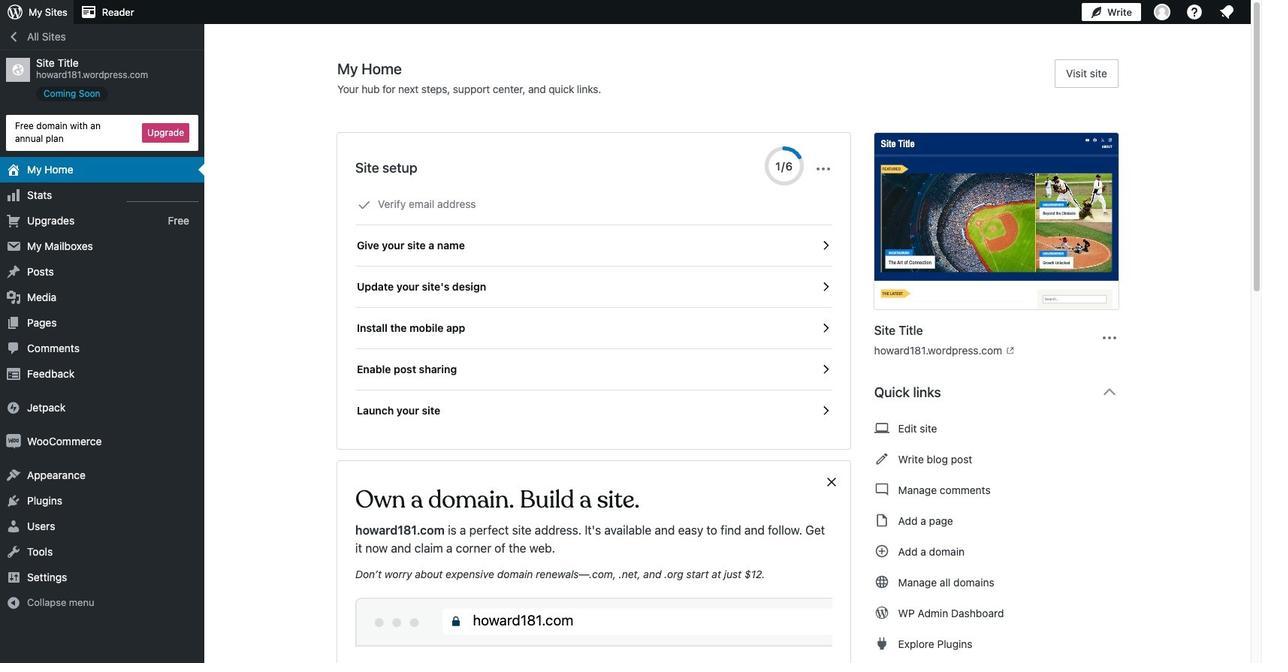 Task type: vqa. For each thing, say whether or not it's contained in the screenshot.
Fewer is perfect for showcasing portfolios and blogs. With a clean and opinionated design, it offers excellent typography and style variations that make it easy to present your work or business. The theme is highly versatile, making it ideal for bloggers and businesses alike, and it offers a range of customizable options that allow you to tailor your site to your specific needs. image
no



Task type: locate. For each thing, give the bounding box(es) containing it.
launchpad checklist element
[[355, 184, 832, 431]]

1 task enabled image from the top
[[819, 280, 832, 294]]

0 vertical spatial task enabled image
[[819, 280, 832, 294]]

highest hourly views 0 image
[[127, 192, 198, 202]]

1 vertical spatial img image
[[6, 434, 21, 449]]

main content
[[337, 59, 1131, 664]]

dismiss settings image
[[814, 160, 832, 178]]

1 vertical spatial task enabled image
[[819, 322, 832, 335]]

0 vertical spatial task enabled image
[[819, 239, 832, 253]]

progress bar
[[765, 147, 804, 186]]

help image
[[1186, 3, 1204, 21]]

task enabled image
[[819, 239, 832, 253], [819, 322, 832, 335], [819, 404, 832, 418]]

edit image
[[874, 450, 890, 468]]

0 vertical spatial img image
[[6, 400, 21, 415]]

mode_comment image
[[874, 481, 890, 499]]

img image
[[6, 400, 21, 415], [6, 434, 21, 449]]

2 img image from the top
[[6, 434, 21, 449]]

1 task enabled image from the top
[[819, 239, 832, 253]]

task enabled image
[[819, 280, 832, 294], [819, 363, 832, 377]]

1 vertical spatial task enabled image
[[819, 363, 832, 377]]

2 vertical spatial task enabled image
[[819, 404, 832, 418]]



Task type: describe. For each thing, give the bounding box(es) containing it.
manage your notifications image
[[1218, 3, 1236, 21]]

2 task enabled image from the top
[[819, 363, 832, 377]]

dismiss domain name promotion image
[[825, 473, 838, 491]]

1 img image from the top
[[6, 400, 21, 415]]

my profile image
[[1154, 4, 1171, 20]]

insert_drive_file image
[[874, 512, 890, 530]]

more options for site site title image
[[1101, 329, 1119, 347]]

2 task enabled image from the top
[[819, 322, 832, 335]]

laptop image
[[874, 419, 890, 437]]

3 task enabled image from the top
[[819, 404, 832, 418]]



